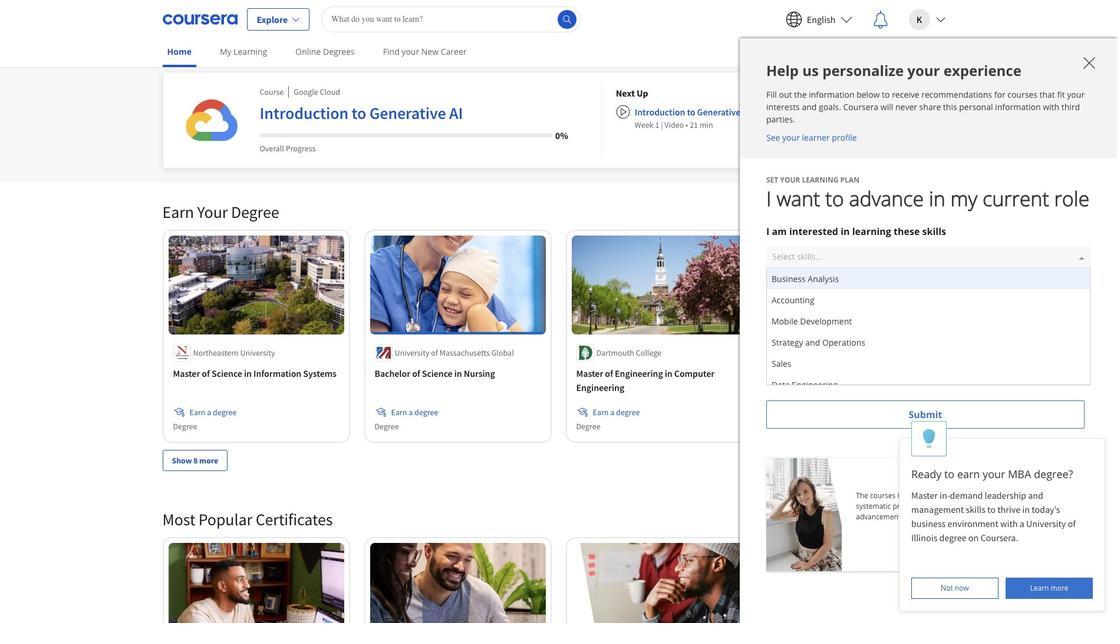 Task type: vqa. For each thing, say whether or not it's contained in the screenshot.
the to inside FILL OUT THE INFORMATION BELOW TO RECEIVE RECOMMENDATIONS FOR COURSES THAT FIT YOUR INTERESTS AND GOALS. COURSERA WILL NEVER SHARE THIS PERSONAL INFORMATION WITH THIRD PARTIES.
yes



Task type: describe. For each thing, give the bounding box(es) containing it.
strategy
[[772, 337, 803, 348]]

earn for master of engineering in computer engineering
[[593, 407, 609, 418]]

1 vertical spatial i
[[766, 225, 770, 238]]

home link
[[162, 38, 196, 67]]

earn a degree for master of engineering in computer engineering
[[593, 407, 640, 418]]

your for degree
[[197, 202, 228, 223]]

generative for introduction to generative ai week 1 | video • 21 min
[[697, 106, 741, 118]]

mobile
[[772, 316, 798, 327]]

operations
[[822, 337, 865, 348]]

college
[[636, 348, 661, 358]]

degree for bachelor of science in nursing
[[375, 421, 399, 432]]

—
[[1056, 529, 1063, 539]]

in-
[[940, 490, 950, 502]]

never
[[895, 101, 917, 113]]

select skills...
[[772, 251, 822, 262]]

level
[[837, 285, 860, 298]]

degree for master of science in data analytics engineering
[[778, 421, 802, 432]]

see your learner profile
[[766, 132, 857, 143]]

master for master of engineering in computer engineering
[[576, 368, 603, 379]]

lightbulb tip image
[[923, 429, 935, 449]]

— ana c.
[[1056, 529, 1086, 539]]

english
[[807, 13, 836, 25]]

set your learning plan i want to advance in my current role
[[766, 175, 1090, 212]]

more inside alice element
[[1051, 584, 1069, 594]]

week
[[635, 120, 654, 130]]

learn more
[[1030, 584, 1069, 594]]

video
[[665, 120, 684, 130]]

your up "receive"
[[907, 61, 940, 80]]

most popular certificates collection element
[[155, 490, 962, 624]]

sales
[[772, 358, 791, 369]]

global
[[492, 348, 514, 358]]

learning inside my learning link
[[234, 46, 267, 57]]

courses inside the courses i took taught me how to turn theory into concrete & systematic practice. coursera has been paramount to the advancement of my career.
[[870, 491, 896, 501]]

how
[[954, 491, 968, 501]]

will
[[881, 101, 893, 113]]

•
[[686, 120, 688, 130]]

0 vertical spatial information
[[809, 89, 855, 100]]

plan
[[840, 175, 859, 185]]

help center image
[[1087, 593, 1101, 607]]

strategy and operations
[[772, 337, 865, 348]]

master of science in information systems link
[[173, 366, 339, 381]]

me
[[941, 491, 952, 501]]

introduction to generative ai image
[[177, 86, 246, 154]]

progress for in
[[850, 83, 884, 94]]

master in-demand leadership and management skills to thrive in today's business environment with a university of illinois degree on coursera.
[[911, 490, 1078, 544]]

this
[[943, 101, 957, 113]]

1 horizontal spatial information
[[995, 101, 1041, 113]]

information
[[253, 368, 301, 379]]

coursera inside the fill out the information below to receive recommendations for courses that fit your interests and goals. coursera will never share this personal information with third parties.
[[843, 101, 879, 113]]

of for bachelor of science in nursing
[[412, 368, 420, 379]]

master of science in information systems
[[173, 368, 337, 379]]

courses inside the fill out the information below to receive recommendations for courses that fit your interests and goals. coursera will never share this personal information with third parties.
[[1008, 89, 1038, 100]]

introduction to generative ai
[[260, 103, 463, 124]]

interested
[[789, 225, 838, 238]]

your inside the fill out the information below to receive recommendations for courses that fit your interests and goals. coursera will never share this personal information with third parties.
[[1067, 89, 1085, 100]]

analytics
[[879, 368, 915, 379]]

earn for master of science in information systems
[[190, 407, 205, 418]]

northeastern university for information
[[193, 348, 275, 358]]

took
[[901, 491, 916, 501]]

the courses i took taught me how to turn theory into concrete & systematic practice. coursera has been paramount to the advancement of my career.
[[856, 491, 1068, 522]]

third
[[1062, 101, 1080, 113]]

am
[[772, 225, 787, 238]]

skills...
[[797, 251, 822, 262]]

coursera.
[[981, 532, 1018, 544]]

more inside button
[[199, 455, 218, 466]]

0 vertical spatial experience
[[944, 61, 1022, 80]]

personal
[[959, 101, 993, 113]]

parties.
[[766, 114, 795, 125]]

english button
[[776, 0, 862, 38]]

for
[[994, 89, 1006, 100]]

new
[[421, 46, 439, 57]]

ana
[[1065, 529, 1078, 539]]

these
[[894, 225, 920, 238]]

earn
[[957, 468, 980, 482]]

been
[[968, 502, 985, 512]]

business
[[772, 273, 806, 284]]

interests
[[766, 101, 800, 113]]

submit button
[[766, 401, 1085, 429]]

share
[[919, 101, 941, 113]]

learn
[[1030, 584, 1049, 594]]

show 8 more button
[[162, 450, 228, 471]]

i inside set your learning plan i want to advance in my current role
[[766, 185, 771, 212]]

What do you want to learn? text field
[[321, 6, 581, 32]]

master of science in data analytics engineering link
[[778, 366, 944, 395]]

university up the master of science in information systems link
[[240, 348, 275, 358]]

cloud
[[320, 87, 340, 97]]

my for my learning
[[220, 46, 231, 57]]

0 horizontal spatial experience
[[783, 285, 835, 298]]

0%
[[555, 130, 568, 141]]

in for bachelor of science in nursing
[[454, 368, 462, 379]]

engineering down strategy and operations
[[792, 379, 838, 391]]

systematic
[[856, 502, 891, 512]]

21
[[690, 120, 698, 130]]

alice element
[[899, 422, 1105, 612]]

master inside 'master in-demand leadership and management skills to thrive in today's business environment with a university of illinois degree on coursera.'
[[911, 490, 938, 502]]

fill
[[766, 89, 777, 100]]

with inside the fill out the information below to receive recommendations for courses that fit your interests and goals. coursera will never share this personal information with third parties.
[[1043, 101, 1059, 113]]

science for information
[[212, 368, 242, 379]]

and inside the fill out the information below to receive recommendations for courses that fit your interests and goals. coursera will never share this personal information with third parties.
[[802, 101, 817, 113]]

northeastern for information
[[193, 348, 239, 358]]

1 horizontal spatial learning
[[852, 225, 891, 238]]

earn a degree for master of science in information systems
[[190, 407, 237, 418]]

in progress (1) link
[[836, 77, 945, 99]]

earn for bachelor of science in nursing
[[391, 407, 407, 418]]

of for master of science in information systems
[[202, 368, 210, 379]]

not now button
[[911, 578, 999, 600]]

explore button
[[247, 8, 310, 30]]

degree for nursing
[[414, 407, 438, 418]]

northeastern for data
[[798, 348, 843, 358]]

submit
[[909, 409, 942, 422]]

|
[[661, 120, 663, 130]]

to inside 'master in-demand leadership and management skills to thrive in today's business environment with a university of illinois degree on coursera.'
[[988, 504, 996, 516]]

my inside set your learning plan i want to advance in my current role
[[951, 185, 978, 212]]

skills for management
[[966, 504, 986, 516]]

find
[[383, 46, 400, 57]]

online
[[296, 46, 321, 57]]

google cloud
[[294, 87, 340, 97]]

of inside the courses i took taught me how to turn theory into concrete & systematic practice. coursera has been paramount to the advancement of my career.
[[903, 512, 909, 522]]

the inside the fill out the information below to receive recommendations for courses that fit your interests and goals. coursera will never share this personal information with third parties.
[[794, 89, 807, 100]]

I am interested in learning these skills field
[[772, 247, 775, 270]]

degree?
[[1034, 468, 1073, 482]]

environment
[[948, 518, 999, 530]]

ai for introduction to generative ai
[[449, 103, 463, 124]]

i inside the courses i took taught me how to turn theory into concrete & systematic practice. coursera has been paramount to the advancement of my career.
[[897, 491, 899, 501]]

see your learner profile link
[[766, 132, 857, 143]]

of inside 'master in-demand leadership and management skills to thrive in today's business environment with a university of illinois degree on coursera.'
[[1068, 518, 1076, 530]]

help us personalize your experience
[[766, 61, 1022, 80]]

introduction to generative ai link
[[260, 103, 568, 129]]

up
[[637, 87, 648, 99]]



Task type: locate. For each thing, give the bounding box(es) containing it.
the right out
[[794, 89, 807, 100]]

a for master of science in information systems
[[207, 407, 211, 418]]

my for my experience level
[[766, 285, 781, 298]]

in for master of science in information systems
[[244, 368, 252, 379]]

close image
[[1080, 54, 1099, 73]]

the
[[856, 491, 868, 501]]

0 horizontal spatial generative
[[370, 103, 446, 124]]

i left am
[[766, 225, 770, 238]]

most
[[162, 509, 195, 530]]

business analysis
[[772, 273, 839, 284]]

role
[[1054, 185, 1090, 212]]

home
[[167, 46, 192, 57]]

science inside master of science in data analytics engineering
[[817, 368, 847, 379]]

0 horizontal spatial learning
[[234, 46, 267, 57]]

of inside master of science in data analytics engineering
[[807, 368, 815, 379]]

1 vertical spatial my
[[766, 285, 781, 298]]

of
[[431, 348, 438, 358], [202, 368, 210, 379], [412, 368, 420, 379], [605, 368, 613, 379], [807, 368, 815, 379], [903, 512, 909, 522], [1068, 518, 1076, 530]]

overall
[[260, 143, 284, 154]]

master for master of science in data analytics engineering
[[778, 368, 805, 379]]

ready to earn your mba degree?
[[911, 468, 1073, 482]]

on
[[968, 532, 979, 544]]

0 horizontal spatial progress
[[286, 143, 316, 154]]

set
[[766, 175, 778, 185]]

1 earn a degree from the left
[[190, 407, 237, 418]]

skills up environment
[[966, 504, 986, 516]]

my
[[951, 185, 978, 212], [911, 512, 921, 522]]

1 vertical spatial progress
[[286, 143, 316, 154]]

in inside set your learning plan i want to advance in my current role
[[929, 185, 945, 212]]

learning down explore on the left of page
[[234, 46, 267, 57]]

information
[[809, 89, 855, 100], [995, 101, 1041, 113]]

overall progress
[[260, 143, 316, 154]]

2 horizontal spatial science
[[817, 368, 847, 379]]

2 science from the left
[[422, 368, 453, 379]]

the down "concrete"
[[1034, 502, 1045, 512]]

0 horizontal spatial my
[[911, 512, 921, 522]]

your for learning
[[780, 175, 800, 185]]

to inside set your learning plan i want to advance in my current role
[[826, 185, 844, 212]]

1 science from the left
[[212, 368, 242, 379]]

learning left the plan
[[802, 175, 839, 185]]

introduction inside introduction to generative ai week 1 | video • 21 min
[[635, 106, 685, 118]]

your inside find your new career link
[[402, 46, 419, 57]]

0 vertical spatial more
[[199, 455, 218, 466]]

northeastern up master of science in information systems
[[193, 348, 239, 358]]

bachelor
[[375, 368, 410, 379]]

see
[[766, 132, 780, 143]]

generative for introduction to generative ai
[[370, 103, 446, 124]]

1 vertical spatial learning
[[802, 175, 839, 185]]

your inside set your learning plan i want to advance in my current role
[[780, 175, 800, 185]]

1 horizontal spatial science
[[422, 368, 453, 379]]

and left goals.
[[802, 101, 817, 113]]

a down 'bachelor'
[[409, 407, 413, 418]]

0 vertical spatial learning
[[234, 46, 267, 57]]

data
[[858, 368, 877, 379], [772, 379, 790, 391]]

theory
[[994, 491, 1016, 501]]

my left current
[[951, 185, 978, 212]]

min
[[700, 120, 713, 130]]

a for master of engineering in computer engineering
[[610, 407, 614, 418]]

your right see
[[782, 132, 800, 143]]

university up 'bachelor'
[[395, 348, 429, 358]]

northeastern university
[[193, 348, 275, 358], [798, 348, 880, 358]]

engineering down the dartmouth
[[576, 382, 624, 394]]

and down mobile development
[[805, 337, 820, 348]]

skills right these
[[922, 225, 946, 238]]

experience up for
[[944, 61, 1022, 80]]

science left information
[[212, 368, 242, 379]]

your inside alice element
[[983, 468, 1005, 482]]

0 horizontal spatial learning
[[230, 41, 288, 62]]

data down sales
[[772, 379, 790, 391]]

experience down 'business analysis'
[[783, 285, 835, 298]]

in for master of engineering in computer engineering
[[665, 368, 672, 379]]

1 vertical spatial more
[[1051, 584, 1069, 594]]

0 horizontal spatial northeastern
[[193, 348, 239, 358]]

northeastern university up master of science in information systems
[[193, 348, 275, 358]]

northeastern down development
[[798, 348, 843, 358]]

earn a degree for bachelor of science in nursing
[[391, 407, 438, 418]]

0 vertical spatial learning
[[230, 41, 288, 62]]

courses up the systematic on the right bottom of page
[[870, 491, 896, 501]]

1
[[655, 120, 659, 130]]

0 vertical spatial courses
[[1008, 89, 1038, 100]]

taught
[[918, 491, 939, 501]]

progress for overall
[[286, 143, 316, 154]]

dartmouth
[[596, 348, 634, 358]]

with down that
[[1043, 101, 1059, 113]]

nursing
[[464, 368, 495, 379]]

1 horizontal spatial your
[[780, 175, 800, 185]]

practice.
[[893, 502, 921, 512]]

2 vertical spatial and
[[1028, 490, 1043, 502]]

northeastern university up master of science in data analytics engineering
[[798, 348, 880, 358]]

2 vertical spatial i
[[897, 491, 899, 501]]

engineering down 'college'
[[615, 368, 663, 379]]

2 horizontal spatial earn a degree
[[593, 407, 640, 418]]

0 vertical spatial my
[[951, 185, 978, 212]]

us
[[803, 61, 819, 80]]

1 vertical spatial coursera
[[923, 502, 953, 512]]

0 horizontal spatial ai
[[449, 103, 463, 124]]

0 horizontal spatial more
[[199, 455, 218, 466]]

coursera down below
[[843, 101, 879, 113]]

the inside the courses i took taught me how to turn theory into concrete & systematic practice. coursera has been paramount to the advancement of my career.
[[1034, 502, 1045, 512]]

my down business
[[766, 285, 781, 298]]

massachusetts
[[440, 348, 490, 358]]

information up goals.
[[809, 89, 855, 100]]

now
[[955, 584, 969, 594]]

has
[[955, 502, 966, 512]]

in down operations
[[849, 368, 857, 379]]

my experience level
[[766, 285, 860, 298]]

master inside master of engineering in computer engineering
[[576, 368, 603, 379]]

1 horizontal spatial data
[[858, 368, 877, 379]]

k button
[[899, 0, 955, 38]]

coursera image
[[162, 10, 237, 29]]

2 northeastern from the left
[[798, 348, 843, 358]]

earn a degree up 8
[[190, 407, 237, 418]]

ai for introduction to generative ai week 1 | video • 21 min
[[742, 106, 750, 118]]

1 horizontal spatial northeastern
[[798, 348, 843, 358]]

and up "today's"
[[1028, 490, 1043, 502]]

current
[[983, 185, 1049, 212]]

in inside 'master in-demand leadership and management skills to thrive in today's business environment with a university of illinois degree on coursera.'
[[1022, 504, 1030, 516]]

systems
[[303, 368, 337, 379]]

ai inside introduction to generative ai week 1 | video • 21 min
[[742, 106, 750, 118]]

degree for master of engineering in computer engineering
[[576, 421, 600, 432]]

1 horizontal spatial generative
[[697, 106, 741, 118]]

1 horizontal spatial northeastern university
[[798, 348, 880, 358]]

1 horizontal spatial my
[[766, 285, 781, 298]]

1 horizontal spatial the
[[1034, 502, 1045, 512]]

advance
[[849, 185, 924, 212]]

find your new career
[[383, 46, 467, 57]]

northeastern university for data
[[798, 348, 880, 358]]

0 vertical spatial with
[[1043, 101, 1059, 113]]

in inside master of science in data analytics engineering
[[849, 368, 857, 379]]

next up
[[616, 87, 648, 99]]

degree for information
[[213, 407, 237, 418]]

8
[[193, 455, 198, 466]]

your up turn
[[983, 468, 1005, 482]]

of for university of massachusetts global
[[431, 348, 438, 358]]

degree down master of science in information systems
[[213, 407, 237, 418]]

engineering inside master of science in data analytics engineering
[[778, 382, 826, 394]]

introduction up |
[[635, 106, 685, 118]]

degree for computer
[[616, 407, 640, 418]]

None search field
[[321, 6, 581, 32]]

degree left on on the right bottom
[[939, 532, 967, 544]]

my learning link
[[215, 38, 272, 65]]

show
[[172, 455, 192, 466]]

1 horizontal spatial introduction
[[635, 106, 685, 118]]

personalize
[[823, 61, 904, 80]]

university of massachusetts global
[[395, 348, 514, 358]]

continue
[[162, 41, 227, 62]]

a
[[207, 407, 211, 418], [409, 407, 413, 418], [610, 407, 614, 418], [1020, 518, 1024, 530]]

in left computer
[[665, 368, 672, 379]]

degree inside 'master in-demand leadership and management skills to thrive in today's business environment with a university of illinois degree on coursera.'
[[939, 532, 967, 544]]

your
[[402, 46, 419, 57], [907, 61, 940, 80], [1067, 89, 1085, 100], [782, 132, 800, 143], [983, 468, 1005, 482]]

to inside introduction to generative ai week 1 | video • 21 min
[[687, 106, 695, 118]]

online degrees
[[296, 46, 355, 57]]

0 horizontal spatial the
[[794, 89, 807, 100]]

my
[[220, 46, 231, 57], [766, 285, 781, 298]]

leadership
[[985, 490, 1026, 502]]

science for nursing
[[422, 368, 453, 379]]

a inside 'master in-demand leadership and management skills to thrive in today's business environment with a university of illinois degree on coursera.'
[[1020, 518, 1024, 530]]

and inside row group
[[805, 337, 820, 348]]

receive
[[892, 89, 919, 100]]

progress right the overall
[[286, 143, 316, 154]]

completed link
[[836, 99, 945, 121]]

data inside master of science in data analytics engineering
[[858, 368, 877, 379]]

earn a degree down master of engineering in computer engineering
[[593, 407, 640, 418]]

1 horizontal spatial courses
[[1008, 89, 1038, 100]]

i left took at bottom right
[[897, 491, 899, 501]]

in right interested
[[841, 225, 850, 238]]

1 horizontal spatial progress
[[850, 83, 884, 94]]

degree for master of science in information systems
[[173, 421, 197, 432]]

business
[[911, 518, 946, 530]]

science down university of massachusetts global
[[422, 368, 453, 379]]

my down practice.
[[911, 512, 921, 522]]

with inside 'master in-demand leadership and management skills to thrive in today's business environment with a university of illinois degree on coursera.'
[[1000, 518, 1018, 530]]

fill out the information below to receive recommendations for courses that fit your interests and goals. coursera will never share this personal information with third parties.
[[766, 89, 1085, 125]]

today's
[[1032, 504, 1060, 516]]

a down the thrive
[[1020, 518, 1024, 530]]

thrive
[[998, 504, 1021, 516]]

master for master of science in information systems
[[173, 368, 200, 379]]

courses right for
[[1008, 89, 1038, 100]]

find your new career link
[[378, 38, 471, 65]]

university up master of science in data analytics engineering link
[[845, 348, 880, 358]]

of for master of science in data analytics engineering
[[807, 368, 815, 379]]

university
[[240, 348, 275, 358], [395, 348, 429, 358], [845, 348, 880, 358], [1026, 518, 1066, 530]]

coursera up career.
[[923, 502, 953, 512]]

skills inside 'master in-demand leadership and management skills to thrive in today's business environment with a university of illinois degree on coursera.'
[[966, 504, 986, 516]]

data left the analytics
[[858, 368, 877, 379]]

in
[[841, 83, 848, 94]]

earn your degree collection element
[[155, 183, 962, 490]]

completed
[[841, 104, 883, 116]]

a up show 8 more
[[207, 407, 211, 418]]

0 vertical spatial skills
[[922, 225, 946, 238]]

1 vertical spatial courses
[[870, 491, 896, 501]]

of inside master of engineering in computer engineering
[[605, 368, 613, 379]]

your up third
[[1067, 89, 1085, 100]]

1 vertical spatial learning
[[852, 225, 891, 238]]

0 horizontal spatial introduction
[[260, 103, 348, 124]]

k
[[917, 13, 922, 25]]

in right the advance
[[929, 185, 945, 212]]

0 vertical spatial your
[[780, 175, 800, 185]]

1 vertical spatial experience
[[783, 285, 835, 298]]

that
[[1040, 89, 1055, 100]]

explore
[[257, 13, 288, 25]]

degree down master of engineering in computer engineering
[[616, 407, 640, 418]]

in left information
[[244, 368, 252, 379]]

not now
[[941, 584, 969, 594]]

0 horizontal spatial coursera
[[843, 101, 879, 113]]

0 horizontal spatial courses
[[870, 491, 896, 501]]

university down "today's"
[[1026, 518, 1066, 530]]

0 horizontal spatial my
[[220, 46, 231, 57]]

in down university of massachusetts global
[[454, 368, 462, 379]]

0 vertical spatial my
[[220, 46, 231, 57]]

2 earn a degree from the left
[[391, 407, 438, 418]]

and inside 'master in-demand leadership and management skills to thrive in today's business environment with a university of illinois degree on coursera.'
[[1028, 490, 1043, 502]]

1 horizontal spatial learning
[[802, 175, 839, 185]]

show 8 more
[[172, 455, 218, 466]]

learning left these
[[852, 225, 891, 238]]

in for i am interested in learning these skills
[[841, 225, 850, 238]]

2 northeastern university from the left
[[798, 348, 880, 358]]

0 horizontal spatial northeastern university
[[193, 348, 275, 358]]

0 vertical spatial coursera
[[843, 101, 879, 113]]

next
[[616, 87, 635, 99]]

more right 8
[[199, 455, 218, 466]]

0 horizontal spatial earn a degree
[[190, 407, 237, 418]]

more option for introduction to generative ai image
[[778, 87, 795, 103]]

your right the find
[[402, 46, 419, 57]]

master inside master of science in data analytics engineering
[[778, 368, 805, 379]]

1 horizontal spatial my
[[951, 185, 978, 212]]

coursera inside the courses i took taught me how to turn theory into concrete & systematic practice. coursera has been paramount to the advancement of my career.
[[923, 502, 953, 512]]

northeastern
[[193, 348, 239, 358], [798, 348, 843, 358]]

1 horizontal spatial earn a degree
[[391, 407, 438, 418]]

i am interested in learning these skills
[[766, 225, 946, 238]]

mba
[[1008, 468, 1031, 482]]

introduction for introduction to generative ai
[[260, 103, 348, 124]]

0 horizontal spatial your
[[197, 202, 228, 223]]

0 horizontal spatial skills
[[922, 225, 946, 238]]

in for master of science in data analytics engineering
[[849, 368, 857, 379]]

1 vertical spatial my
[[911, 512, 921, 522]]

0 horizontal spatial with
[[1000, 518, 1018, 530]]

concrete
[[1032, 491, 1061, 501]]

recommendations
[[922, 89, 992, 100]]

learning inside set your learning plan i want to advance in my current role
[[802, 175, 839, 185]]

1 vertical spatial the
[[1034, 502, 1045, 512]]

a for bachelor of science in nursing
[[409, 407, 413, 418]]

row group
[[767, 268, 1090, 624]]

mobile development
[[772, 316, 852, 327]]

a down master of engineering in computer engineering
[[610, 407, 614, 418]]

of for master of engineering in computer engineering
[[605, 368, 613, 379]]

my down the coursera image
[[220, 46, 231, 57]]

1 horizontal spatial ai
[[742, 106, 750, 118]]

more right learn
[[1051, 584, 1069, 594]]

1 northeastern university from the left
[[193, 348, 275, 358]]

university inside 'master in-demand leadership and management skills to thrive in today's business environment with a university of illinois degree on coursera.'
[[1026, 518, 1066, 530]]

1 vertical spatial your
[[197, 202, 228, 223]]

1 horizontal spatial coursera
[[923, 502, 953, 512]]

learning down explore on the left of page
[[230, 41, 288, 62]]

with down the thrive
[[1000, 518, 1018, 530]]

introduction for introduction to generative ai week 1 | video • 21 min
[[635, 106, 685, 118]]

0 vertical spatial progress
[[850, 83, 884, 94]]

row group containing business analysis
[[767, 268, 1090, 624]]

science for data
[[817, 368, 847, 379]]

1 vertical spatial and
[[805, 337, 820, 348]]

degree down the 'bachelor of science in nursing'
[[414, 407, 438, 418]]

in inside master of engineering in computer engineering
[[665, 368, 672, 379]]

0 horizontal spatial data
[[772, 379, 790, 391]]

engineering
[[615, 368, 663, 379], [792, 379, 838, 391], [576, 382, 624, 394], [778, 382, 826, 394]]

1 horizontal spatial with
[[1043, 101, 1059, 113]]

introduction down the google
[[260, 103, 348, 124]]

3 earn a degree from the left
[[593, 407, 640, 418]]

science down operations
[[817, 368, 847, 379]]

0 vertical spatial i
[[766, 185, 771, 212]]

i left want
[[766, 185, 771, 212]]

1 vertical spatial skills
[[966, 504, 986, 516]]

demand
[[950, 490, 983, 502]]

information down for
[[995, 101, 1041, 113]]

skills for these
[[922, 225, 946, 238]]

1 horizontal spatial skills
[[966, 504, 986, 516]]

1 vertical spatial with
[[1000, 518, 1018, 530]]

bachelor of science in nursing
[[375, 368, 495, 379]]

1 horizontal spatial more
[[1051, 584, 1069, 594]]

progress down the personalize at the top right of the page
[[850, 83, 884, 94]]

in progress (1)
[[841, 83, 896, 94]]

0 horizontal spatial science
[[212, 368, 242, 379]]

1 horizontal spatial experience
[[944, 61, 1022, 80]]

0 vertical spatial and
[[802, 101, 817, 113]]

learner
[[802, 132, 830, 143]]

data engineering
[[772, 379, 838, 391]]

1 vertical spatial information
[[995, 101, 1041, 113]]

0 horizontal spatial information
[[809, 89, 855, 100]]

engineering down sales
[[778, 382, 826, 394]]

to inside the fill out the information below to receive recommendations for courses that fit your interests and goals. coursera will never share this personal information with third parties.
[[882, 89, 890, 100]]

course
[[260, 87, 284, 97]]

1 northeastern from the left
[[193, 348, 239, 358]]

in down the into
[[1022, 504, 1030, 516]]

3 science from the left
[[817, 368, 847, 379]]

generative inside introduction to generative ai week 1 | video • 21 min
[[697, 106, 741, 118]]

most popular certificates
[[162, 509, 333, 530]]

want
[[777, 185, 820, 212]]

0 vertical spatial the
[[794, 89, 807, 100]]

my inside the courses i took taught me how to turn theory into concrete & systematic practice. coursera has been paramount to the advancement of my career.
[[911, 512, 921, 522]]

earn a degree down the 'bachelor of science in nursing'
[[391, 407, 438, 418]]

with
[[1043, 101, 1059, 113], [1000, 518, 1018, 530]]



